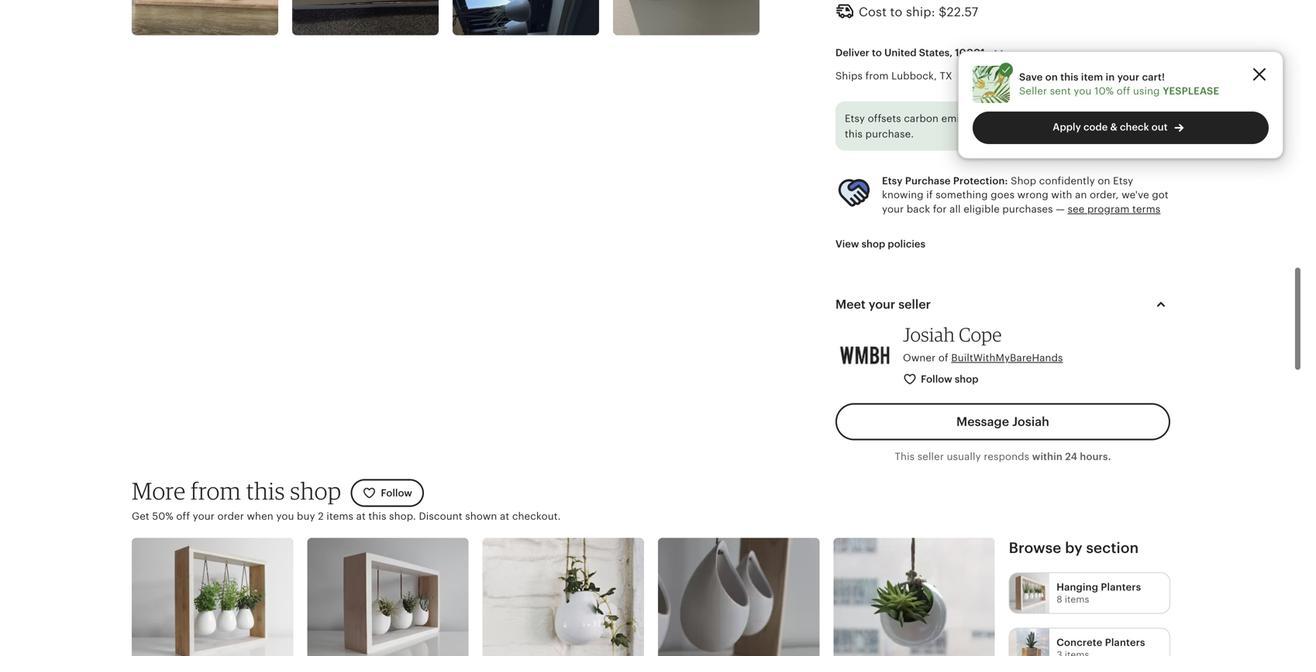 Task type: vqa. For each thing, say whether or not it's contained in the screenshot.
the leftmost "letters"
no



Task type: describe. For each thing, give the bounding box(es) containing it.
concrete planters
[[1057, 638, 1146, 649]]

your inside save on this item in your cart! seller sent you 10% off using yesplease
[[1118, 71, 1140, 83]]

order
[[218, 511, 244, 523]]

apply code & check out link
[[973, 112, 1270, 144]]

24
[[1066, 451, 1078, 463]]

see
[[1068, 203, 1085, 215]]

emissions
[[942, 113, 991, 125]]

shop
[[1011, 175, 1037, 187]]

josiah cope image
[[836, 328, 894, 386]]

purchase
[[906, 175, 951, 187]]

shipping
[[1019, 113, 1062, 125]]

meet
[[836, 298, 866, 312]]

view shop policies
[[836, 238, 926, 250]]

confidently
[[1040, 175, 1096, 187]]

etsy for etsy purchase protection:
[[883, 175, 903, 187]]

get 50% off your order when you buy 2 items at this shop. discount shown at checkout.
[[132, 511, 561, 523]]

etsy offsets carbon emissions from shipping and packaging on this purchase.
[[845, 113, 1153, 140]]

browse
[[1009, 540, 1062, 557]]

modern air plant display | hanging air plant garden in wooden frame | indoor pots for plants | gift for plant lover | plant decor image
[[307, 538, 469, 657]]

apply code & check out
[[1053, 121, 1168, 133]]

carbon
[[905, 113, 939, 125]]

your inside dropdown button
[[869, 298, 896, 312]]

from for ships from lubbock, tx
[[866, 70, 889, 82]]

10%
[[1095, 85, 1115, 97]]

etsy inside shop confidently on etsy knowing if something goes wrong with an order, we've got your back for all eligible purchases —
[[1114, 175, 1134, 187]]

concrete
[[1057, 638, 1103, 649]]

shown
[[466, 511, 497, 523]]

protection:
[[954, 175, 1009, 187]]

see program terms link
[[1068, 203, 1161, 215]]

etsy for etsy offsets carbon emissions from shipping and packaging on this purchase.
[[845, 113, 866, 125]]

owner
[[904, 353, 936, 364]]

packaging
[[1086, 113, 1138, 125]]

&
[[1111, 121, 1118, 133]]

within
[[1033, 451, 1063, 463]]

save
[[1020, 71, 1044, 83]]

message josiah
[[957, 415, 1050, 429]]

by
[[1066, 540, 1083, 557]]

apply
[[1053, 121, 1082, 133]]

planters for concrete planters
[[1106, 638, 1146, 649]]

eligible
[[964, 203, 1000, 215]]

something
[[936, 189, 989, 201]]

states,
[[920, 47, 953, 59]]

tx
[[940, 70, 953, 82]]

policies
[[888, 238, 926, 250]]

united
[[885, 47, 917, 59]]

planters for hanging planters 8 items
[[1102, 582, 1142, 594]]

deliver to united states, 10001 button
[[824, 36, 1020, 69]]

using
[[1134, 85, 1161, 97]]

ships
[[836, 70, 863, 82]]

more
[[132, 477, 186, 506]]

josiah cope owner of builtwithmybarehands
[[904, 324, 1064, 364]]

checkout.
[[512, 511, 561, 523]]

1 at from the left
[[356, 511, 366, 523]]

all
[[950, 203, 961, 215]]

view shop policies button
[[824, 230, 938, 258]]

—
[[1056, 203, 1066, 215]]

back
[[907, 203, 931, 215]]

$
[[939, 5, 947, 19]]

of
[[939, 353, 949, 364]]

builtwithmybarehands
[[952, 353, 1064, 364]]

0 horizontal spatial items
[[327, 511, 354, 523]]

your inside shop confidently on etsy knowing if something goes wrong with an order, we've got your back for all eligible purchases —
[[883, 203, 905, 215]]

50%
[[152, 511, 174, 523]]

message josiah button
[[836, 404, 1171, 441]]

code
[[1084, 121, 1109, 133]]

see program terms
[[1068, 203, 1161, 215]]

mini ceramic succulent planter | hanging air plant display image
[[483, 538, 644, 657]]

this seller usually responds within 24 hours.
[[895, 451, 1112, 463]]

on inside etsy offsets carbon emissions from shipping and packaging on this purchase.
[[1140, 113, 1153, 125]]

follow button
[[351, 480, 424, 508]]

from inside etsy offsets carbon emissions from shipping and packaging on this purchase.
[[993, 113, 1017, 125]]

this
[[895, 451, 915, 463]]



Task type: locate. For each thing, give the bounding box(es) containing it.
check
[[1121, 121, 1150, 133]]

browse by section
[[1009, 540, 1140, 557]]

items right 2
[[327, 511, 354, 523]]

0 vertical spatial items
[[327, 511, 354, 523]]

0 vertical spatial from
[[866, 70, 889, 82]]

this
[[1061, 71, 1079, 83], [845, 128, 863, 140], [246, 477, 285, 506], [369, 511, 387, 523]]

tear drop shaped ceramic hangers | plant gift image
[[658, 538, 820, 657]]

offsets
[[868, 113, 902, 125]]

1 vertical spatial planters
[[1106, 638, 1146, 649]]

2 vertical spatial from
[[191, 477, 241, 506]]

off
[[1117, 85, 1131, 97], [176, 511, 190, 523]]

to
[[891, 5, 903, 19], [873, 47, 882, 59]]

1 horizontal spatial etsy
[[883, 175, 903, 187]]

shop inside button
[[955, 374, 979, 385]]

1 horizontal spatial follow
[[921, 374, 953, 385]]

1 vertical spatial you
[[276, 511, 294, 523]]

1 horizontal spatial on
[[1099, 175, 1111, 187]]

buy
[[297, 511, 315, 523]]

on inside save on this item in your cart! seller sent you 10% off using yesplease
[[1046, 71, 1059, 83]]

and
[[1065, 113, 1083, 125]]

planters down section
[[1102, 582, 1142, 594]]

this up 'sent'
[[1061, 71, 1079, 83]]

order,
[[1090, 189, 1120, 201]]

0 horizontal spatial from
[[191, 477, 241, 506]]

builtwithmybarehands link
[[952, 353, 1064, 364]]

hanging
[[1057, 582, 1099, 594]]

etsy up we've
[[1114, 175, 1134, 187]]

1 vertical spatial to
[[873, 47, 882, 59]]

0 horizontal spatial to
[[873, 47, 882, 59]]

follow
[[921, 374, 953, 385], [381, 488, 413, 500]]

hanging succulent planter | hanging air plant display | shelf decor image
[[834, 538, 996, 657]]

2 horizontal spatial etsy
[[1114, 175, 1134, 187]]

on
[[1046, 71, 1059, 83], [1140, 113, 1153, 125], [1099, 175, 1111, 187]]

1 vertical spatial off
[[176, 511, 190, 523]]

shop
[[862, 238, 886, 250], [955, 374, 979, 385], [290, 477, 342, 506]]

22.57
[[947, 5, 979, 19]]

2 vertical spatial on
[[1099, 175, 1111, 187]]

deliver
[[836, 47, 870, 59]]

0 vertical spatial planters
[[1102, 582, 1142, 594]]

0 vertical spatial follow
[[921, 374, 953, 385]]

seller
[[1020, 85, 1048, 97]]

to inside dropdown button
[[873, 47, 882, 59]]

on up order,
[[1099, 175, 1111, 187]]

to left the united
[[873, 47, 882, 59]]

etsy inside etsy offsets carbon emissions from shipping and packaging on this purchase.
[[845, 113, 866, 125]]

hours.
[[1081, 451, 1112, 463]]

this left purchase. at right top
[[845, 128, 863, 140]]

message
[[957, 415, 1010, 429]]

follow down 'of'
[[921, 374, 953, 385]]

your right meet
[[869, 298, 896, 312]]

from for more from this shop
[[191, 477, 241, 506]]

meet your seller
[[836, 298, 932, 312]]

0 horizontal spatial at
[[356, 511, 366, 523]]

2 vertical spatial shop
[[290, 477, 342, 506]]

0 horizontal spatial follow
[[381, 488, 413, 500]]

1 horizontal spatial to
[[891, 5, 903, 19]]

planters
[[1102, 582, 1142, 594], [1106, 638, 1146, 649]]

at down follow button
[[356, 511, 366, 523]]

on inside shop confidently on etsy knowing if something goes wrong with an order, we've got your back for all eligible purchases —
[[1099, 175, 1111, 187]]

your down knowing in the right top of the page
[[883, 203, 905, 215]]

0 vertical spatial on
[[1046, 71, 1059, 83]]

off right 10%
[[1117, 85, 1131, 97]]

1 vertical spatial shop
[[955, 374, 979, 385]]

when
[[247, 511, 274, 523]]

1 horizontal spatial josiah
[[1013, 415, 1050, 429]]

0 vertical spatial you
[[1074, 85, 1092, 97]]

0 vertical spatial off
[[1117, 85, 1131, 97]]

cost
[[859, 5, 887, 19]]

this left 'shop.'
[[369, 511, 387, 523]]

2 horizontal spatial on
[[1140, 113, 1153, 125]]

cart!
[[1143, 71, 1166, 83]]

on up 'sent'
[[1046, 71, 1059, 83]]

purchases
[[1003, 203, 1054, 215]]

follow for follow shop
[[921, 374, 953, 385]]

seller up owner
[[899, 298, 932, 312]]

etsy
[[845, 113, 866, 125], [883, 175, 903, 187], [1114, 175, 1134, 187]]

from right ships
[[866, 70, 889, 82]]

8
[[1057, 595, 1063, 605]]

1 vertical spatial from
[[993, 113, 1017, 125]]

more from this shop
[[132, 477, 342, 506]]

1 horizontal spatial you
[[1074, 85, 1092, 97]]

josiah
[[904, 324, 956, 346], [1013, 415, 1050, 429]]

this inside etsy offsets carbon emissions from shipping and packaging on this purchase.
[[845, 128, 863, 140]]

shop down josiah cope owner of builtwithmybarehands
[[955, 374, 979, 385]]

off inside save on this item in your cart! seller sent you 10% off using yesplease
[[1117, 85, 1131, 97]]

responds
[[984, 451, 1030, 463]]

2 horizontal spatial shop
[[955, 374, 979, 385]]

your left order on the left bottom of page
[[193, 511, 215, 523]]

deliver to united states, 10001
[[836, 47, 985, 59]]

sent
[[1051, 85, 1072, 97]]

usually
[[947, 451, 982, 463]]

your right in
[[1118, 71, 1140, 83]]

program
[[1088, 203, 1130, 215]]

1 vertical spatial on
[[1140, 113, 1153, 125]]

follow shop
[[921, 374, 979, 385]]

1 horizontal spatial shop
[[862, 238, 886, 250]]

follow for follow
[[381, 488, 413, 500]]

save on this item in your cart! seller sent you 10% off using yesplease
[[1020, 71, 1220, 97]]

to for deliver
[[873, 47, 882, 59]]

goes
[[991, 189, 1015, 201]]

shop for view
[[862, 238, 886, 250]]

yesplease
[[1163, 85, 1220, 97]]

ships from lubbock, tx
[[836, 70, 953, 82]]

your
[[1118, 71, 1140, 83], [883, 203, 905, 215], [869, 298, 896, 312], [193, 511, 215, 523]]

off right 50%
[[176, 511, 190, 523]]

etsy up knowing in the right top of the page
[[883, 175, 903, 187]]

shop right view
[[862, 238, 886, 250]]

discount
[[419, 511, 463, 523]]

this inside save on this item in your cart! seller sent you 10% off using yesplease
[[1061, 71, 1079, 83]]

seller inside meet your seller dropdown button
[[899, 298, 932, 312]]

josiah inside josiah cope owner of builtwithmybarehands
[[904, 324, 956, 346]]

2
[[318, 511, 324, 523]]

1 horizontal spatial off
[[1117, 85, 1131, 97]]

1 horizontal spatial items
[[1065, 595, 1090, 605]]

got
[[1153, 189, 1169, 201]]

1 vertical spatial follow
[[381, 488, 413, 500]]

knowing
[[883, 189, 924, 201]]

shop inside button
[[862, 238, 886, 250]]

shop for follow
[[955, 374, 979, 385]]

2 horizontal spatial from
[[993, 113, 1017, 125]]

etsy purchase protection:
[[883, 175, 1009, 187]]

at right shown
[[500, 511, 510, 523]]

0 vertical spatial shop
[[862, 238, 886, 250]]

josiah inside button
[[1013, 415, 1050, 429]]

1 horizontal spatial at
[[500, 511, 510, 523]]

to for cost
[[891, 5, 903, 19]]

purchase.
[[866, 128, 915, 140]]

out
[[1152, 121, 1168, 133]]

at
[[356, 511, 366, 523], [500, 511, 510, 523]]

cost to ship: $ 22.57
[[859, 5, 979, 19]]

from
[[866, 70, 889, 82], [993, 113, 1017, 125], [191, 477, 241, 506]]

josiah up within
[[1013, 415, 1050, 429]]

0 horizontal spatial off
[[176, 511, 190, 523]]

item
[[1082, 71, 1104, 83]]

with
[[1052, 189, 1073, 201]]

get
[[132, 511, 150, 523]]

we've
[[1122, 189, 1150, 201]]

1 vertical spatial items
[[1065, 595, 1090, 605]]

seller right this at right bottom
[[918, 451, 945, 463]]

0 horizontal spatial josiah
[[904, 324, 956, 346]]

you down item
[[1074, 85, 1092, 97]]

view
[[836, 238, 860, 250]]

follow up 'shop.'
[[381, 488, 413, 500]]

terms
[[1133, 203, 1161, 215]]

0 horizontal spatial on
[[1046, 71, 1059, 83]]

0 vertical spatial to
[[891, 5, 903, 19]]

in
[[1106, 71, 1116, 83]]

ship:
[[907, 5, 936, 19]]

etsy left offsets
[[845, 113, 866, 125]]

succulent planter in wooden frame | home office decor | plant gift image
[[132, 538, 293, 657]]

for
[[934, 203, 947, 215]]

shop up 2
[[290, 477, 342, 506]]

from left shipping
[[993, 113, 1017, 125]]

0 vertical spatial josiah
[[904, 324, 956, 346]]

you left buy
[[276, 511, 294, 523]]

to right the cost
[[891, 5, 903, 19]]

see more listings in the concrete planters section image
[[1010, 629, 1050, 657]]

you inside save on this item in your cart! seller sent you 10% off using yesplease
[[1074, 85, 1092, 97]]

1 vertical spatial josiah
[[1013, 415, 1050, 429]]

10001
[[956, 47, 985, 59]]

0 vertical spatial seller
[[899, 298, 932, 312]]

this up when
[[246, 477, 285, 506]]

meet your seller button
[[822, 286, 1185, 324]]

see more listings in the hanging planters section image
[[1010, 574, 1050, 614]]

cope
[[960, 324, 1003, 346]]

if
[[927, 189, 934, 201]]

from up order on the left bottom of page
[[191, 477, 241, 506]]

1 vertical spatial seller
[[918, 451, 945, 463]]

shop.
[[389, 511, 416, 523]]

1 horizontal spatial from
[[866, 70, 889, 82]]

on down using
[[1140, 113, 1153, 125]]

josiah up owner
[[904, 324, 956, 346]]

wrong
[[1018, 189, 1049, 201]]

0 horizontal spatial shop
[[290, 477, 342, 506]]

0 horizontal spatial etsy
[[845, 113, 866, 125]]

items inside "hanging planters 8 items"
[[1065, 595, 1090, 605]]

an
[[1076, 189, 1088, 201]]

items down hanging
[[1065, 595, 1090, 605]]

2 at from the left
[[500, 511, 510, 523]]

0 horizontal spatial you
[[276, 511, 294, 523]]

shop confidently on etsy knowing if something goes wrong with an order, we've got your back for all eligible purchases —
[[883, 175, 1169, 215]]

planters inside "hanging planters 8 items"
[[1102, 582, 1142, 594]]

planters right concrete
[[1106, 638, 1146, 649]]



